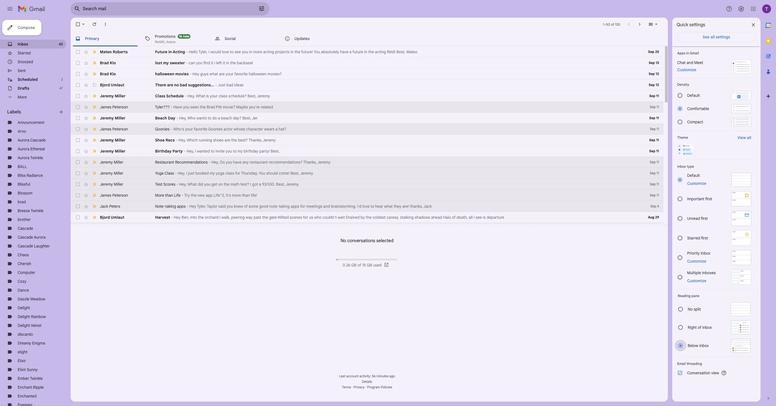 Task type: locate. For each thing, give the bounding box(es) containing it.
it's
[[226, 193, 231, 198]]

taking
[[165, 204, 176, 209], [279, 204, 290, 209]]

goonies
[[155, 127, 170, 132], [208, 127, 223, 132]]

bad
[[180, 83, 187, 88], [227, 83, 233, 88]]

starred up the snoozed link
[[18, 51, 31, 55]]

apps down life
[[177, 204, 186, 209]]

1 horizontal spatial what
[[384, 204, 393, 209]]

class down there
[[155, 94, 165, 99]]

twinkle down ethereal
[[30, 155, 43, 160]]

new right 16
[[183, 34, 189, 38]]

1 vertical spatial 12
[[656, 83, 659, 87]]

0.26 gb of 15 gb used
[[343, 263, 382, 268]]

2 row from the top
[[71, 57, 664, 68]]

enigma
[[32, 341, 45, 346]]

aurora for aurora cascade
[[18, 138, 29, 143]]

see
[[235, 49, 241, 54], [476, 215, 482, 220]]

have
[[340, 49, 349, 54], [233, 160, 242, 165]]

snoozed
[[18, 59, 33, 64]]

main menu image
[[7, 6, 13, 12]]

and inside no conversations selected main content
[[323, 204, 330, 209]]

1 horizontal spatial acting
[[375, 49, 386, 54]]

future
[[353, 49, 363, 54]]

james for more than life - try the new app life^2, it's more than life!
[[100, 193, 111, 198]]

- left the just
[[215, 83, 217, 88]]

0 vertical spatial elixir
[[18, 359, 26, 364]]

bjord
[[100, 83, 110, 88], [100, 215, 110, 220]]

None checkbox
[[75, 22, 81, 27], [75, 60, 81, 66], [75, 126, 81, 132], [75, 149, 81, 154], [75, 160, 81, 165], [75, 193, 81, 198], [75, 204, 81, 209], [75, 22, 81, 27], [75, 60, 81, 66], [75, 126, 81, 132], [75, 149, 81, 154], [75, 160, 81, 165], [75, 193, 81, 198], [75, 204, 81, 209]]

1 horizontal spatial more
[[253, 49, 262, 54]]

good
[[259, 204, 268, 209]]

unread
[[688, 216, 700, 221]]

2 than from the left
[[242, 193, 250, 198]]

1 vertical spatial james peterson
[[100, 127, 128, 132]]

tyler, for hey
[[197, 204, 206, 209]]

16 row from the top
[[71, 212, 664, 223]]

they
[[394, 204, 402, 209]]

more
[[253, 49, 262, 54], [232, 193, 241, 198]]

view all
[[738, 135, 752, 140]]

1 vertical spatial what
[[384, 204, 393, 209]]

james peterson for tyler???
[[100, 105, 128, 110]]

2 vertical spatial all
[[469, 215, 473, 220]]

1 brad klo from the top
[[100, 60, 116, 65]]

all for see
[[711, 35, 715, 39]]

customize button for chat and meet
[[674, 67, 700, 73]]

note-taking apps - hey tyler, taylor said you knew of some good note-taking apps for meetings and brainstorming. i'd love to hear what they are! thanks, jack
[[155, 204, 432, 209]]

2 vertical spatial your
[[185, 127, 193, 132]]

inbox inside labels navigation
[[18, 42, 28, 47]]

a left future
[[350, 49, 352, 54]]

1 elixir from the top
[[18, 359, 26, 364]]

2 peterson from the top
[[112, 127, 128, 132]]

goonies up shoe recs - hey, which running shoes are the best? thanks, jeremy
[[208, 127, 223, 132]]

delight velvet link
[[18, 323, 41, 328]]

2 klo from the top
[[110, 72, 116, 76]]

best, right the come!
[[291, 171, 300, 176]]

0 vertical spatial bjord umlaut
[[100, 83, 124, 88]]

peering
[[231, 215, 245, 220]]

love
[[222, 49, 229, 54], [363, 204, 370, 209]]

2 horizontal spatial all
[[747, 135, 752, 140]]

just
[[218, 83, 226, 88]]

1 horizontal spatial see
[[476, 215, 482, 220]]

0 horizontal spatial goonies
[[155, 127, 170, 132]]

2 acting from the left
[[375, 49, 386, 54]]

2 bjord from the top
[[100, 215, 110, 220]]

0 horizontal spatial and
[[323, 204, 330, 209]]

shadows
[[415, 215, 430, 220]]

minutes
[[377, 374, 389, 379]]

birthday party - hey, i wanted to invite you to my birthday party! best,
[[155, 149, 280, 154]]

0 vertical spatial what
[[196, 94, 205, 99]]

1 vertical spatial are
[[167, 83, 173, 88]]

14 row from the top
[[71, 190, 664, 201]]

-
[[186, 49, 188, 54], [186, 60, 188, 65], [190, 72, 192, 76], [215, 83, 217, 88], [185, 94, 187, 99], [171, 105, 172, 110], [176, 116, 178, 121], [171, 127, 172, 132], [176, 138, 178, 143], [184, 149, 186, 154], [209, 160, 211, 165], [175, 171, 177, 176], [176, 182, 178, 187], [182, 193, 183, 198], [187, 204, 188, 209], [171, 215, 173, 220]]

1 horizontal spatial settings
[[716, 35, 731, 39]]

jack right thanks,
[[424, 204, 432, 209]]

all inside row
[[469, 215, 473, 220]]

for left meetings
[[300, 204, 305, 209]]

0 vertical spatial my
[[163, 60, 169, 65]]

beach
[[155, 116, 167, 121]]

1 mateo from the left
[[100, 49, 112, 54]]

3 james peterson from the top
[[100, 193, 128, 198]]

are right shoes
[[225, 138, 230, 143]]

for for the
[[303, 215, 308, 220]]

1 vertical spatial twinkle
[[31, 208, 44, 213]]

0 vertical spatial bjord
[[100, 83, 110, 88]]

sep 12 for just bad ideas
[[649, 83, 659, 87]]

gmail image
[[18, 3, 48, 14]]

2 james peterson from the top
[[100, 127, 128, 132]]

advanced search options image
[[256, 3, 267, 14]]

0 horizontal spatial my
[[163, 60, 169, 65]]

hey, for hey, i just booked my yoga class for thursday. you should come! best, jeremy
[[178, 171, 185, 176]]

- right movies
[[190, 72, 192, 76]]

future in acting - hello tyler, i would love to see you in more acting projects in the future! you absolutely have a future in the acting field! best, mateo
[[155, 49, 418, 54]]

2 vertical spatial first
[[701, 236, 708, 241]]

0 vertical spatial starred
[[18, 51, 31, 55]]

0 horizontal spatial settings
[[690, 22, 706, 28]]

2 vertical spatial twinkle
[[30, 376, 43, 381]]

no inside main content
[[341, 238, 346, 244]]

11 row from the top
[[71, 157, 664, 168]]

settings inside "element"
[[690, 22, 706, 28]]

search mail image
[[72, 4, 82, 14]]

customize for multiple inboxes
[[688, 278, 707, 283]]

2 bad from the left
[[227, 83, 233, 88]]

brad klo for halloween movies
[[100, 72, 116, 76]]

best,
[[397, 49, 406, 54], [248, 94, 257, 99], [242, 116, 251, 121], [271, 149, 280, 154], [291, 171, 300, 176], [276, 182, 285, 187]]

do
[[220, 160, 225, 165]]

inbox for inbox
[[18, 42, 28, 47]]

0 vertical spatial more
[[253, 49, 262, 54]]

hey, for hey, which running shoes are the best? thanks, jeremy
[[179, 138, 186, 143]]

settings image
[[738, 6, 745, 12]]

view all button
[[735, 134, 755, 141]]

my right the "lost"
[[163, 60, 169, 65]]

best, right field!
[[397, 49, 406, 54]]

mateo right field!
[[407, 49, 418, 54]]

0 horizontal spatial apps
[[177, 204, 186, 209]]

jack
[[100, 204, 108, 209], [424, 204, 432, 209]]

reddit,
[[155, 40, 165, 44]]

1 vertical spatial and
[[323, 204, 330, 209]]

0 vertical spatial you
[[314, 49, 320, 54]]

0 horizontal spatial jack
[[100, 204, 108, 209]]

2 · from the left
[[366, 385, 366, 390]]

2 vertical spatial for
[[303, 215, 308, 220]]

tyler, left taylor
[[197, 204, 206, 209]]

comfortable
[[688, 106, 709, 111]]

0 horizontal spatial more
[[18, 95, 27, 100]]

halloween
[[155, 72, 174, 76], [249, 72, 267, 76]]

no left the conversations at the left
[[341, 238, 346, 244]]

0 horizontal spatial gb
[[351, 263, 357, 268]]

thanks, for best?
[[249, 138, 262, 143]]

and inside chat and meet customize
[[687, 60, 694, 65]]

1 vertical spatial your
[[210, 94, 218, 99]]

1 vertical spatial delight
[[18, 314, 30, 319]]

hey, up try at the left
[[179, 182, 187, 187]]

it
[[211, 60, 213, 65], [223, 60, 225, 65]]

no
[[341, 238, 346, 244], [688, 307, 693, 312]]

all right death,
[[469, 215, 473, 220]]

1 vertical spatial favorite
[[194, 127, 207, 132]]

first up priority inbox
[[701, 236, 708, 241]]

no left split
[[688, 307, 693, 312]]

0 vertical spatial thanks,
[[249, 138, 262, 143]]

0 vertical spatial settings
[[690, 22, 706, 28]]

it left the i in the left of the page
[[211, 60, 213, 65]]

sep 4
[[651, 204, 659, 208]]

all right see
[[711, 35, 715, 39]]

settings right see
[[716, 35, 731, 39]]

1 vertical spatial what
[[188, 182, 197, 187]]

priority
[[688, 251, 700, 256]]

1 horizontal spatial than
[[242, 193, 250, 198]]

is left departure
[[483, 215, 486, 220]]

1 vertical spatial james
[[100, 127, 111, 132]]

updates tab
[[280, 31, 350, 46]]

2 gb from the left
[[367, 263, 372, 268]]

2 james from the top
[[100, 127, 111, 132]]

1 horizontal spatial goonies
[[208, 127, 223, 132]]

radiance
[[27, 173, 43, 178]]

reading pane
[[678, 294, 700, 298]]

hey,
[[188, 94, 195, 99], [179, 116, 187, 121], [179, 138, 186, 143], [187, 149, 194, 154], [212, 160, 219, 165], [178, 171, 185, 176], [179, 182, 187, 187]]

tyler,
[[199, 49, 208, 54], [197, 204, 206, 209]]

the left best?
[[231, 138, 237, 143]]

more inside button
[[18, 95, 27, 100]]

brad for lost my sweater
[[100, 60, 109, 65]]

i left would
[[209, 49, 210, 54]]

hey, up recommendations
[[187, 149, 194, 154]]

scenes
[[290, 215, 302, 220]]

0 vertical spatial sep 12
[[649, 72, 659, 76]]

2 elixir from the top
[[18, 368, 26, 372]]

acting
[[173, 49, 185, 54]]

2 vertical spatial inbox
[[701, 251, 711, 256]]

1 horizontal spatial mateo
[[407, 49, 418, 54]]

see right death,
[[476, 215, 482, 220]]

hey, for hey, what is your class schedule? best, jeremy
[[188, 94, 195, 99]]

1 sep 12 from the top
[[649, 72, 659, 76]]

for left us
[[303, 215, 308, 220]]

17 row from the top
[[71, 223, 664, 234]]

25
[[655, 50, 659, 54]]

james
[[100, 105, 111, 110], [100, 127, 111, 132], [100, 193, 111, 198]]

pitt
[[216, 105, 222, 110]]

1 bjord umlaut from the top
[[100, 83, 124, 88]]

umlaut
[[111, 83, 124, 88], [111, 215, 124, 220]]

aurora cascade link
[[18, 138, 46, 143]]

all for view
[[747, 135, 752, 140]]

1 vertical spatial no
[[688, 307, 693, 312]]

customize down multiple
[[688, 278, 707, 283]]

3 peterson from the top
[[112, 193, 128, 198]]

1 · from the left
[[352, 385, 353, 390]]

have left any
[[233, 160, 242, 165]]

0 horizontal spatial ·
[[352, 385, 353, 390]]

row
[[71, 46, 664, 57], [71, 57, 664, 68], [71, 68, 664, 80], [71, 80, 664, 91], [71, 91, 664, 102], [71, 102, 664, 113], [71, 113, 664, 124], [71, 124, 664, 135], [71, 135, 664, 146], [71, 146, 664, 157], [71, 157, 664, 168], [71, 168, 664, 179], [71, 179, 664, 190], [71, 190, 664, 201], [71, 201, 664, 212], [71, 212, 664, 223], [71, 223, 664, 234]]

are left no
[[167, 83, 173, 88]]

running
[[199, 138, 212, 143]]

conversation
[[688, 371, 711, 376]]

the left backseat
[[230, 60, 236, 65]]

jer
[[252, 116, 258, 121]]

customize button for default
[[684, 180, 710, 187]]

1 vertical spatial all
[[747, 135, 752, 140]]

best, down the come!
[[276, 182, 285, 187]]

0 horizontal spatial starred
[[18, 51, 31, 55]]

brother
[[18, 217, 31, 222]]

hey, for hey, who wants to do a beach day? best, jer
[[179, 116, 187, 121]]

1 it from the left
[[211, 60, 213, 65]]

1 vertical spatial brad
[[100, 72, 109, 76]]

7 row from the top
[[71, 113, 664, 124]]

16 new
[[179, 34, 189, 38]]

arno
[[18, 129, 26, 134]]

delight down delight link
[[18, 314, 30, 319]]

6 jeremy miller from the top
[[100, 171, 123, 176]]

ball
[[18, 164, 27, 169]]

who's
[[173, 127, 184, 132]]

inbox right below
[[700, 343, 709, 348]]

more inside no conversations selected main content
[[155, 193, 164, 198]]

aurora up aurora twinkle "link"
[[18, 147, 29, 152]]

customize button down chat
[[674, 67, 700, 73]]

gb
[[351, 263, 357, 268], [367, 263, 372, 268]]

15
[[362, 263, 366, 268]]

bad right no
[[180, 83, 187, 88]]

twinkle right breeze
[[31, 208, 44, 213]]

cascade down cascade link
[[18, 235, 33, 240]]

0 vertical spatial klo
[[110, 60, 116, 65]]

aurora cascade
[[18, 138, 46, 143]]

class right yoga
[[165, 171, 174, 176]]

1 delight from the top
[[18, 306, 30, 311]]

1 vertical spatial tyler,
[[197, 204, 206, 209]]

follow link to manage storage image
[[384, 262, 390, 268]]

starred inside labels navigation
[[18, 51, 31, 55]]

2 taking from the left
[[279, 204, 290, 209]]

inbox type element
[[678, 165, 752, 169]]

default down type
[[688, 173, 700, 178]]

booked
[[196, 171, 209, 176]]

2 vertical spatial james
[[100, 193, 111, 198]]

type
[[687, 165, 694, 169]]

death,
[[457, 215, 468, 220]]

james peterson
[[100, 105, 128, 110], [100, 127, 128, 132], [100, 193, 128, 198]]

peterson for more
[[112, 193, 128, 198]]

love right i'd
[[363, 204, 370, 209]]

are
[[219, 72, 225, 76], [167, 83, 173, 88], [225, 138, 230, 143]]

1 vertical spatial elixir
[[18, 368, 26, 372]]

1 horizontal spatial gb
[[367, 263, 372, 268]]

1 vertical spatial love
[[363, 204, 370, 209]]

see
[[703, 35, 710, 39]]

social
[[225, 36, 236, 41]]

apps up scenes
[[291, 204, 299, 209]]

james peterson for goonies
[[100, 127, 128, 132]]

0 horizontal spatial see
[[235, 49, 241, 54]]

1 horizontal spatial tab list
[[761, 18, 776, 387]]

elight link
[[18, 350, 27, 355]]

mateo
[[100, 49, 112, 54], [407, 49, 418, 54]]

best, up you're
[[248, 94, 257, 99]]

None search field
[[71, 2, 269, 15]]

aurora ethereal
[[18, 147, 45, 152]]

starred
[[18, 51, 31, 55], [688, 236, 701, 241]]

you right did
[[204, 182, 211, 187]]

tab list
[[761, 18, 776, 387], [71, 31, 668, 46]]

· right terms
[[352, 385, 353, 390]]

hey left ben,
[[174, 215, 181, 220]]

1 umlaut from the top
[[111, 83, 124, 88]]

promotions, 16 new messages, tab
[[141, 31, 210, 46]]

cascade laughter link
[[18, 244, 50, 249]]

shoe
[[155, 138, 165, 143]]

sep 25
[[648, 50, 659, 54]]

gb right 0.26
[[351, 263, 357, 268]]

hey, left which
[[179, 138, 186, 143]]

test?
[[241, 182, 249, 187]]

to down social
[[230, 49, 234, 54]]

2 vertical spatial james peterson
[[100, 193, 128, 198]]

1 james peterson from the top
[[100, 105, 128, 110]]

1 bad from the left
[[180, 83, 187, 88]]

thanks, right recommendations?
[[303, 160, 317, 165]]

yoga
[[216, 171, 225, 176]]

3 delight from the top
[[18, 323, 30, 328]]

0 vertical spatial james
[[100, 105, 111, 110]]

2 12 from the top
[[656, 83, 659, 87]]

6 row from the top
[[71, 102, 664, 113]]

1 horizontal spatial jack
[[424, 204, 432, 209]]

hey left "guys"
[[193, 72, 199, 76]]

customize button up the important
[[684, 180, 710, 187]]

None checkbox
[[75, 49, 81, 55], [75, 71, 81, 77], [75, 82, 81, 88], [75, 93, 81, 99], [75, 104, 81, 110], [75, 115, 81, 121], [75, 138, 81, 143], [75, 171, 81, 176], [75, 182, 81, 187], [75, 215, 81, 220], [75, 49, 81, 55], [75, 71, 81, 77], [75, 82, 81, 88], [75, 93, 81, 99], [75, 104, 81, 110], [75, 115, 81, 121], [75, 138, 81, 143], [75, 171, 81, 176], [75, 182, 81, 187], [75, 215, 81, 220]]

to left invite
[[211, 149, 215, 154]]

future
[[155, 49, 167, 54]]

inboxes
[[702, 270, 716, 275]]

1 12 from the top
[[656, 72, 659, 76]]

my left yoga in the top left of the page
[[210, 171, 215, 176]]

0 horizontal spatial thanks,
[[249, 138, 262, 143]]

1 vertical spatial thanks,
[[303, 160, 317, 165]]

2 brad klo from the top
[[100, 72, 116, 76]]

klo for halloween movies
[[110, 72, 116, 76]]

see up backseat
[[235, 49, 241, 54]]

4 jeremy miller from the top
[[100, 149, 125, 154]]

favorite down wants
[[194, 127, 207, 132]]

first for starred first
[[701, 236, 708, 241]]

for
[[235, 171, 240, 176], [300, 204, 305, 209], [303, 215, 308, 220]]

on
[[218, 182, 223, 187]]

0 vertical spatial is
[[206, 94, 209, 99]]

terms
[[342, 385, 351, 390]]

2 sep 12 from the top
[[649, 83, 659, 87]]

3 jeremy miller from the top
[[100, 138, 125, 143]]

5 row from the top
[[71, 91, 664, 102]]

and up couldn't
[[323, 204, 330, 209]]

1 vertical spatial have
[[233, 160, 242, 165]]

email threading element
[[678, 362, 752, 366]]

0 vertical spatial umlaut
[[111, 83, 124, 88]]

you
[[314, 49, 320, 54], [259, 171, 265, 176]]

2 vertical spatial my
[[210, 171, 215, 176]]

1 vertical spatial you
[[259, 171, 265, 176]]

1 peterson from the top
[[112, 105, 128, 110]]

2 it from the left
[[223, 60, 225, 65]]

- left 'who's'
[[171, 127, 172, 132]]

1 horizontal spatial is
[[483, 215, 486, 220]]

- left have at left
[[171, 105, 172, 110]]

0 vertical spatial your
[[226, 72, 234, 76]]

1 james from the top
[[100, 105, 111, 110]]

character
[[246, 127, 263, 132]]

0 horizontal spatial tab list
[[71, 31, 668, 46]]

2 vertical spatial peterson
[[112, 193, 128, 198]]

wears
[[264, 127, 275, 132]]

did
[[198, 182, 203, 187]]

1 jack from the left
[[100, 204, 108, 209]]

asana
[[166, 40, 176, 44]]

1 than from the left
[[165, 193, 173, 198]]

social tab
[[210, 31, 280, 46]]

15 row from the top
[[71, 201, 664, 212]]

my left birthday on the top of the page
[[238, 149, 243, 154]]

hey up into
[[189, 204, 196, 209]]

tyler???
[[155, 105, 170, 110]]

2 vertical spatial delight
[[18, 323, 30, 328]]

hey, left the do
[[212, 160, 219, 165]]

customize down priority inbox
[[688, 259, 707, 264]]

older image
[[637, 22, 643, 27]]

ideas
[[234, 83, 244, 88]]

0 vertical spatial default
[[688, 93, 700, 98]]

aurora down arno
[[18, 138, 29, 143]]

0 vertical spatial first
[[706, 196, 713, 201]]

1 default from the top
[[688, 93, 700, 98]]

aurora for aurora twinkle
[[18, 155, 29, 160]]

0 vertical spatial inbox
[[703, 325, 712, 330]]

cascade laughter
[[18, 244, 50, 249]]

1 vertical spatial more
[[155, 193, 164, 198]]

have left future
[[340, 49, 349, 54]]

cascade for cascade laughter
[[18, 244, 33, 249]]

0 vertical spatial new
[[183, 34, 189, 38]]

labels heading
[[7, 109, 59, 115]]

cherish
[[18, 261, 31, 266]]

0 horizontal spatial what
[[210, 72, 218, 76]]

0 vertical spatial more
[[18, 95, 27, 100]]

2 jack from the left
[[424, 204, 432, 209]]

row containing jack peters
[[71, 201, 664, 212]]

2 delight from the top
[[18, 314, 30, 319]]

the right into
[[198, 215, 204, 220]]

1 row from the top
[[71, 46, 664, 57]]

class down the just
[[219, 94, 228, 99]]

twinkle for breeze twinkle
[[31, 208, 44, 213]]

2 vertical spatial are
[[225, 138, 230, 143]]

1 gb from the left
[[351, 263, 357, 268]]

customize down chat
[[678, 67, 697, 72]]

12 for there are no bad suggestions... - just bad ideas
[[656, 83, 659, 87]]

2 goonies from the left
[[208, 127, 223, 132]]

ahead
[[431, 215, 442, 220]]

taking up wilted
[[279, 204, 290, 209]]

5 jeremy miller from the top
[[100, 160, 123, 165]]

1 klo from the top
[[110, 60, 116, 65]]

1 vertical spatial starred
[[688, 236, 701, 241]]

- right the day
[[176, 116, 178, 121]]

0 vertical spatial all
[[711, 35, 715, 39]]

1 horizontal spatial new
[[198, 193, 205, 198]]

goonies down beach on the left top of page
[[155, 127, 170, 132]]

1 horizontal spatial ·
[[366, 385, 366, 390]]

0 horizontal spatial bad
[[180, 83, 187, 88]]

0 vertical spatial 12
[[656, 72, 659, 76]]

delight for delight link
[[18, 306, 30, 311]]

thanks, for recommendations?
[[303, 160, 317, 165]]

3 james from the top
[[100, 193, 111, 198]]

- left can
[[186, 60, 188, 65]]

0 horizontal spatial than
[[165, 193, 173, 198]]

have
[[173, 105, 182, 110]]

you left should
[[259, 171, 265, 176]]



Task type: describe. For each thing, give the bounding box(es) containing it.
which
[[187, 138, 198, 143]]

0 vertical spatial favorite
[[235, 72, 248, 76]]

aurora up laughter
[[34, 235, 46, 240]]

cascade for cascade link
[[18, 226, 33, 231]]

ball link
[[18, 164, 27, 169]]

see all settings button
[[677, 32, 757, 42]]

2 default from the top
[[688, 173, 700, 178]]

new inside tab
[[183, 34, 189, 38]]

note-
[[269, 204, 279, 209]]

blissful
[[18, 182, 30, 187]]

1 vertical spatial inbox
[[700, 343, 709, 348]]

taylor
[[207, 204, 217, 209]]

inbox link
[[18, 42, 28, 47]]

1 vertical spatial new
[[198, 193, 205, 198]]

1 horizontal spatial have
[[340, 49, 349, 54]]

seen
[[191, 105, 199, 110]]

no for no conversations selected
[[341, 238, 346, 244]]

aurora for aurora ethereal
[[18, 147, 29, 152]]

1 apps from the left
[[177, 204, 186, 209]]

the right future
[[368, 49, 374, 54]]

wants
[[197, 116, 207, 121]]

the right past
[[262, 215, 268, 220]]

scheduled link
[[18, 77, 38, 82]]

i left wanted
[[195, 149, 196, 154]]

- right party
[[184, 149, 186, 154]]

cascade for cascade aurora
[[18, 235, 33, 240]]

93/100.
[[262, 182, 275, 187]]

customize button for priority inbox
[[684, 258, 710, 265]]

- right "schedule"
[[185, 94, 187, 99]]

29
[[655, 215, 659, 220]]

refresh image
[[92, 22, 97, 27]]

customize for priority inbox
[[688, 259, 707, 264]]

the right try at the left
[[191, 193, 197, 198]]

elixir for elixir sunny
[[18, 368, 26, 372]]

delight rainbow
[[18, 314, 46, 319]]

you right the do
[[226, 160, 232, 165]]

row containing mateo roberts
[[71, 46, 664, 57]]

you're
[[249, 105, 260, 110]]

0 horizontal spatial have
[[233, 160, 242, 165]]

1 horizontal spatial my
[[210, 171, 215, 176]]

in right future
[[364, 49, 367, 54]]

hello
[[189, 49, 198, 54]]

delight for delight velvet
[[18, 323, 30, 328]]

note-
[[155, 204, 165, 209]]

left
[[216, 60, 222, 65]]

4 row from the top
[[71, 80, 664, 91]]

delight velvet
[[18, 323, 41, 328]]

you right invite
[[226, 149, 232, 154]]

for for good
[[300, 204, 305, 209]]

shoe recs - hey, which running shoes are the best? thanks, jeremy
[[155, 138, 276, 143]]

quick settings element
[[677, 22, 706, 32]]

enchant ripple link
[[18, 385, 44, 390]]

best, left jer
[[242, 116, 251, 121]]

twinkle for aurora twinkle
[[30, 155, 43, 160]]

in right projects
[[291, 49, 294, 54]]

past
[[254, 215, 261, 220]]

10 row from the top
[[71, 146, 664, 157]]

labels navigation
[[0, 18, 71, 406]]

display density element
[[678, 83, 752, 87]]

unread first
[[688, 216, 708, 221]]

- down try at the left
[[187, 204, 188, 209]]

just
[[188, 171, 195, 176]]

what for is
[[196, 94, 205, 99]]

reading pane element
[[678, 294, 751, 298]]

1 goonies from the left
[[155, 127, 170, 132]]

0 horizontal spatial favorite
[[194, 127, 207, 132]]

of right 'halo'
[[452, 215, 456, 220]]

used
[[373, 263, 382, 268]]

delight for delight rainbow
[[18, 314, 30, 319]]

twinkle for ember twinkle
[[30, 376, 43, 381]]

updates
[[295, 36, 310, 41]]

app
[[206, 193, 213, 198]]

i left walk,
[[220, 215, 221, 220]]

i right death,
[[474, 215, 475, 220]]

below
[[688, 343, 699, 348]]

4
[[657, 204, 659, 208]]

to up restaurant recommendations - hey, do you have any restaurant recommendations? thanks, jeremy
[[233, 149, 237, 154]]

a right the do
[[218, 116, 220, 121]]

customize for default
[[688, 181, 707, 186]]

future!
[[301, 49, 313, 54]]

who
[[314, 215, 322, 220]]

what for did
[[188, 182, 197, 187]]

2 jeremy miller from the top
[[100, 116, 125, 121]]

a right got
[[259, 182, 261, 187]]

toggle split pane mode image
[[648, 22, 654, 27]]

some
[[249, 204, 258, 209]]

starred for starred first
[[688, 236, 701, 241]]

47
[[59, 86, 63, 90]]

actor
[[224, 127, 233, 132]]

more for more
[[18, 95, 27, 100]]

cherish link
[[18, 261, 31, 266]]

activity:
[[360, 374, 371, 379]]

0 vertical spatial see
[[235, 49, 241, 54]]

rainbow
[[31, 314, 46, 319]]

james for goonies - who's your favorite goonies actor whose character wears a hat?
[[100, 127, 111, 132]]

peterson for goonies
[[112, 127, 128, 132]]

knew
[[234, 204, 243, 209]]

peterson for tyler???
[[112, 105, 128, 110]]

inbox for inbox type
[[678, 165, 686, 169]]

cascade up ethereal
[[30, 138, 46, 143]]

no for no split
[[688, 307, 693, 312]]

schedule
[[166, 94, 184, 99]]

tyler, for hello
[[199, 49, 208, 54]]

1 vertical spatial hey
[[189, 204, 196, 209]]

in up backseat
[[249, 49, 252, 54]]

- left hello
[[186, 49, 188, 54]]

are!
[[403, 204, 409, 209]]

sent link
[[18, 68, 26, 73]]

best, right party!
[[271, 149, 280, 154]]

enchant
[[18, 385, 32, 390]]

james for tyler??? - have you seen the brad pitt movie? maybe you're related
[[100, 105, 111, 110]]

- up scores
[[175, 171, 177, 176]]

yoga
[[155, 171, 164, 176]]

quick settings
[[677, 22, 706, 28]]

brother link
[[18, 217, 31, 222]]

any
[[243, 160, 249, 165]]

- right scores
[[176, 182, 178, 187]]

2 bjord umlaut from the top
[[100, 215, 124, 220]]

0 horizontal spatial is
[[206, 94, 209, 99]]

brad klo for lost my sweater
[[100, 60, 116, 65]]

customize inside chat and meet customize
[[678, 67, 697, 72]]

klo for lost my sweater
[[110, 60, 116, 65]]

no
[[174, 83, 179, 88]]

3 row from the top
[[71, 68, 664, 80]]

in left acting
[[168, 49, 172, 54]]

birthday
[[155, 149, 172, 154]]

8 row from the top
[[71, 124, 664, 135]]

cascade aurora link
[[18, 235, 46, 240]]

brad link
[[18, 200, 26, 205]]

1 vertical spatial class
[[165, 171, 174, 176]]

settings inside button
[[716, 35, 731, 39]]

2 horizontal spatial my
[[238, 149, 243, 154]]

you left seen
[[183, 105, 190, 110]]

0 vertical spatial class
[[219, 94, 228, 99]]

enchant ripple
[[18, 385, 44, 390]]

the left future!
[[295, 49, 300, 54]]

blissful link
[[18, 182, 30, 187]]

elixir for the elixir link
[[18, 359, 26, 364]]

primary tab
[[71, 31, 140, 46]]

starred for starred link
[[18, 51, 31, 55]]

12 row from the top
[[71, 168, 664, 179]]

i left got
[[250, 182, 251, 187]]

2 vertical spatial brad
[[207, 105, 215, 110]]

meetings
[[306, 204, 323, 209]]

16
[[179, 34, 182, 38]]

1 horizontal spatial your
[[210, 94, 218, 99]]

0 vertical spatial are
[[219, 72, 225, 76]]

suggestions...
[[188, 83, 214, 88]]

2 vertical spatial hey
[[174, 215, 181, 220]]

Search mail text field
[[83, 6, 243, 12]]

caress,
[[387, 215, 399, 220]]

theme element
[[678, 135, 688, 141]]

computer
[[18, 270, 35, 275]]

1 acting from the left
[[263, 49, 274, 54]]

of right right
[[698, 325, 702, 330]]

conversations
[[347, 238, 375, 244]]

2 umlaut from the top
[[111, 215, 124, 220]]

7 jeremy miller from the top
[[100, 182, 123, 187]]

way
[[246, 215, 253, 220]]

in right the left
[[226, 60, 229, 65]]

0 vertical spatial love
[[222, 49, 229, 54]]

0 horizontal spatial you
[[259, 171, 265, 176]]

james peterson for more than life
[[100, 193, 128, 198]]

50
[[606, 22, 611, 26]]

there are no bad suggestions... - just bad ideas
[[155, 83, 244, 88]]

56
[[372, 374, 376, 379]]

to left the do
[[208, 116, 211, 121]]

0 horizontal spatial your
[[185, 127, 193, 132]]

priority inbox
[[688, 251, 711, 256]]

last
[[339, 374, 346, 379]]

of right 50
[[611, 22, 614, 26]]

1 vertical spatial is
[[483, 215, 486, 220]]

brad for halloween movies
[[100, 72, 109, 76]]

2 mateo from the left
[[407, 49, 418, 54]]

hey, for hey, what did you get on the math test? i got a 93/100. best, jeremy
[[179, 182, 187, 187]]

right
[[688, 325, 697, 330]]

i left just
[[186, 171, 187, 176]]

of left 15
[[358, 263, 361, 268]]

bliss
[[18, 173, 26, 178]]

1 bjord from the top
[[100, 83, 110, 88]]

13 row from the top
[[71, 179, 664, 190]]

reddit, asana
[[155, 40, 176, 44]]

ripple
[[33, 385, 44, 390]]

sep 12 for hey guys what are your favorite halloween movies?
[[649, 72, 659, 76]]

first for important first
[[706, 196, 713, 201]]

more image
[[103, 22, 108, 27]]

dance
[[18, 288, 29, 293]]

0 vertical spatial what
[[210, 72, 218, 76]]

- right recs
[[176, 138, 178, 143]]

ember twinkle
[[18, 376, 43, 381]]

to left "hear"
[[371, 204, 374, 209]]

1 halloween from the left
[[155, 72, 174, 76]]

you up backseat
[[242, 49, 248, 54]]

9 row from the top
[[71, 135, 664, 146]]

of right knew
[[244, 204, 248, 209]]

1 vertical spatial class
[[225, 171, 234, 176]]

0 vertical spatial for
[[235, 171, 240, 176]]

privacy link
[[354, 385, 365, 390]]

- down wanted
[[209, 160, 211, 165]]

2 horizontal spatial inbox
[[701, 251, 711, 256]]

chat and meet customize
[[678, 60, 704, 72]]

drafts link
[[18, 86, 29, 91]]

aug 29
[[648, 215, 659, 220]]

gate
[[269, 215, 277, 220]]

wilted
[[278, 215, 289, 220]]

dazzle meadow link
[[18, 297, 45, 302]]

last account activity: 56 minutes ago details terms · privacy · program policies
[[339, 374, 395, 390]]

hey, for hey, i wanted to invite you to my birthday party! best,
[[187, 149, 194, 154]]

ember twinkle link
[[18, 376, 43, 381]]

0.26
[[343, 263, 351, 268]]

the right on
[[224, 182, 230, 187]]

whose
[[234, 127, 245, 132]]

the right seen
[[200, 105, 206, 110]]

you right said
[[227, 204, 233, 209]]

absolutely
[[321, 49, 339, 54]]

the right by
[[366, 215, 372, 220]]

2 apps from the left
[[291, 204, 299, 209]]

12 for halloween movies - hey guys what are your favorite halloween movies?
[[656, 72, 659, 76]]

support image
[[726, 6, 733, 12]]

1 horizontal spatial you
[[314, 49, 320, 54]]

0 vertical spatial hey
[[193, 72, 199, 76]]

a left hat?
[[276, 127, 278, 132]]

2 halloween from the left
[[249, 72, 267, 76]]

field!
[[387, 49, 396, 54]]

more for more than life - try the new app life^2, it's more than life!
[[155, 193, 164, 198]]

us
[[309, 215, 313, 220]]

dreamy
[[18, 341, 31, 346]]

- right harvest
[[171, 215, 173, 220]]

in right the apps
[[687, 51, 689, 55]]

enchanted
[[18, 394, 36, 399]]

- left try at the left
[[182, 193, 183, 198]]

1 taking from the left
[[165, 204, 176, 209]]

1 jeremy miller from the top
[[100, 94, 125, 99]]

first for unread first
[[701, 216, 708, 221]]

no conversations selected main content
[[71, 18, 668, 406]]

0 vertical spatial class
[[155, 94, 165, 99]]

customize button for multiple inboxes
[[684, 278, 710, 284]]

announcement link
[[18, 120, 44, 125]]

0 horizontal spatial more
[[232, 193, 241, 198]]

details
[[362, 380, 372, 384]]

tab list containing promotions
[[71, 31, 668, 46]]

hey, for hey, do you have any restaurant recommendations? thanks, jeremy
[[212, 160, 219, 165]]

you right can
[[196, 60, 203, 65]]



Task type: vqa. For each thing, say whether or not it's contained in the screenshot.


